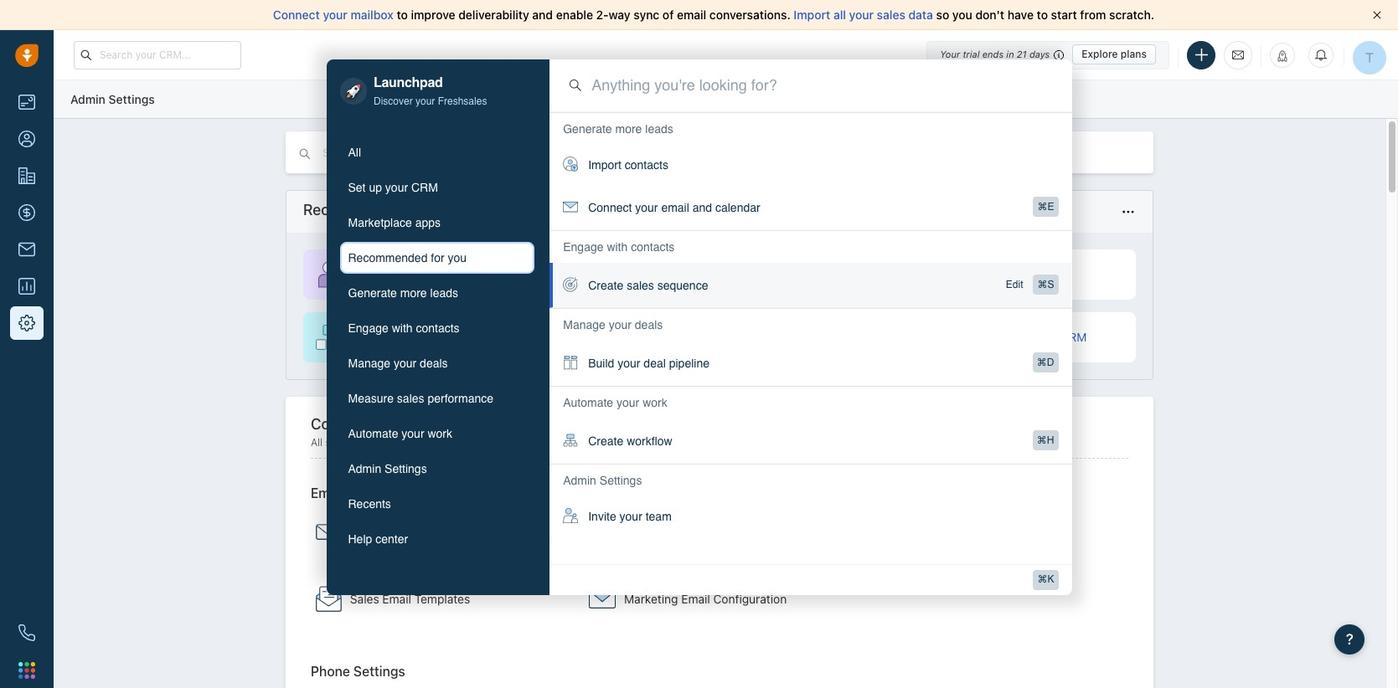 Task type: locate. For each thing, give the bounding box(es) containing it.
1 horizontal spatial work
[[643, 396, 668, 410]]

2 vertical spatial automate
[[348, 427, 398, 441]]

and right chat,
[[531, 436, 549, 449]]

1 vertical spatial manage your deals
[[348, 357, 448, 370]]

marketing email configuration
[[624, 592, 787, 606]]

engage left custom
[[348, 322, 389, 335]]

1 horizontal spatial automate
[[563, 396, 613, 410]]

contacts inside heading
[[631, 240, 675, 254]]

1 vertical spatial invite your team
[[588, 510, 672, 524]]

deals
[[635, 318, 663, 332], [420, 357, 448, 370]]

1 vertical spatial manage
[[348, 357, 391, 370]]

invite your team down recommended for you
[[362, 267, 448, 282]]

start
[[1051, 8, 1077, 22]]

s
[[1048, 279, 1054, 291]]

settings inside "button"
[[385, 463, 427, 476]]

0 vertical spatial invite your team
[[362, 267, 448, 282]]

your right all
[[849, 8, 874, 22]]

0 vertical spatial engage with contacts
[[563, 240, 675, 254]]

with left edit on the right top of the page
[[981, 267, 1004, 282]]

0 vertical spatial contacts
[[625, 158, 669, 172]]

scratch.
[[1109, 8, 1155, 22]]

0 horizontal spatial connect
[[273, 8, 320, 22]]

0 horizontal spatial team
[[421, 267, 448, 282]]

team up sending
[[646, 510, 672, 524]]

2 vertical spatial create
[[588, 435, 624, 448]]

all up set at the top of the page
[[348, 146, 361, 159]]

measure sales performance
[[348, 392, 494, 406]]

0 horizontal spatial deal
[[644, 357, 666, 370]]

manage up the measure
[[348, 357, 391, 370]]

apps inside button
[[415, 216, 441, 230]]

your down recommended for you
[[394, 267, 418, 282]]

create sales sequence
[[588, 279, 708, 292]]

settings down search your crm... text field
[[109, 92, 155, 106]]

admin down related
[[348, 463, 381, 476]]

your right verify your domains for better deliverability and less spam icon in the left of the page
[[620, 510, 642, 524]]

create for create sales sequence
[[588, 279, 624, 292]]

e
[[1048, 201, 1054, 213]]

d
[[1047, 357, 1054, 368]]

crm inside set up your crm button
[[411, 181, 438, 194]]

admin settings down search your crm... text field
[[70, 92, 155, 106]]

0 vertical spatial all
[[348, 146, 361, 159]]

settings down related
[[385, 463, 427, 476]]

1 horizontal spatial admin
[[348, 463, 381, 476]]

your inside communication channels all settings related to your email, phone, chat, and other communication channels
[[415, 436, 435, 449]]

1 vertical spatial deal
[[644, 357, 666, 370]]

sales
[[350, 592, 379, 606]]

watch
[[926, 330, 960, 344]]

1 vertical spatial team
[[646, 510, 672, 524]]

crm for set up your crm
[[411, 181, 438, 194]]

admin inside heading
[[563, 474, 596, 487]]

create up admin settings heading
[[588, 435, 624, 448]]

settings inside heading
[[600, 474, 642, 487]]

communication
[[579, 436, 652, 449]]

to inside communication channels all settings related to your email, phone, chat, and other communication channels
[[402, 436, 412, 449]]

your left email,
[[415, 436, 435, 449]]

engage with contacts inside list of options list box
[[563, 240, 675, 254]]

generate more leads
[[563, 122, 673, 136], [563, 122, 673, 136], [348, 287, 458, 300]]

your inside launchpad discover your freshsales
[[416, 96, 435, 107]]

work inside button
[[428, 427, 452, 441]]

work
[[643, 396, 668, 410], [428, 427, 452, 441]]

your trial ends in 21 days
[[940, 49, 1050, 59]]

create and share email templates, track their metrics image
[[315, 586, 342, 613]]

sales left sequence
[[627, 279, 654, 292]]

engage with contacts inside button
[[348, 322, 460, 335]]

1 vertical spatial automate
[[563, 396, 613, 410]]

sales inside list of options list box
[[627, 279, 654, 292]]

0 horizontal spatial pipeline
[[669, 357, 710, 370]]

invite inside list of options list box
[[588, 510, 616, 524]]

import
[[794, 8, 831, 22], [588, 158, 622, 172]]

manage your deals down custom
[[348, 357, 448, 370]]

1 vertical spatial deals
[[420, 357, 448, 370]]

sequence
[[657, 279, 708, 292]]

connect
[[273, 8, 320, 22], [588, 201, 632, 214]]

templates
[[415, 592, 470, 606]]

automate your work button
[[340, 418, 535, 450]]

tab list containing all
[[340, 137, 535, 556]]

performance
[[428, 392, 494, 406]]

generate inside list of options list box
[[563, 122, 612, 136]]

you
[[953, 8, 973, 22], [448, 251, 467, 265]]

phone element
[[10, 617, 44, 650]]

launchpad discover your freshsales
[[374, 75, 487, 107]]

email right the sales
[[382, 592, 411, 606]]

generate more leads inside button
[[348, 287, 458, 300]]

to
[[397, 8, 408, 22], [1037, 8, 1048, 22], [989, 330, 999, 344], [402, 436, 412, 449]]

your right "up"
[[385, 181, 408, 194]]

manage your deals
[[563, 318, 663, 332], [348, 357, 448, 370]]

0 vertical spatial sales
[[877, 8, 906, 22]]

connect left the mailbox
[[273, 8, 320, 22]]

invite down recommended
[[362, 267, 391, 282]]

more inside list of options list box
[[615, 122, 642, 136]]

with down generate more leads button
[[392, 322, 413, 335]]

2 horizontal spatial admin
[[563, 474, 596, 487]]

⌘ e
[[1038, 201, 1054, 213]]

respond faster to emails with a common inbox for your team image
[[863, 523, 890, 550]]

generate inside button
[[348, 287, 397, 300]]

0 vertical spatial deals
[[635, 318, 663, 332]]

2 vertical spatial sales
[[397, 392, 424, 406]]

0 horizontal spatial engage
[[348, 322, 389, 335]]

⌘ for create workflow
[[1037, 435, 1047, 446]]

engage with contacts button
[[340, 313, 535, 344]]

0 horizontal spatial apps
[[415, 216, 441, 230]]

1 vertical spatial you
[[448, 251, 467, 265]]

1 vertical spatial sales
[[627, 279, 654, 292]]

team inside list of options list box
[[646, 510, 672, 524]]

⌘ k
[[1038, 574, 1054, 586]]

import up "connect your email and calendar"
[[588, 158, 622, 172]]

crm up marketplace apps button on the top of the page
[[411, 181, 438, 194]]

manage up build
[[563, 318, 606, 332]]

engage with contacts up create sales sequence
[[563, 240, 675, 254]]

1 vertical spatial connect
[[588, 201, 632, 214]]

team down for
[[421, 267, 448, 282]]

2 horizontal spatial automate
[[926, 267, 978, 282]]

channels
[[423, 416, 488, 433]]

0 vertical spatial connect
[[273, 8, 320, 22]]

phone,
[[469, 436, 502, 449]]

2 horizontal spatial sales
[[877, 8, 906, 22]]

auto-forward incoming emails to the crm, create contacts from them image
[[315, 523, 342, 550]]

1 vertical spatial engage
[[348, 322, 389, 335]]

automate down build
[[563, 396, 613, 410]]

⌘ down team inbox link
[[1038, 574, 1048, 586]]

marketing email configuration link
[[581, 570, 848, 629]]

apps for marketplace
[[415, 216, 441, 230]]

engage with contacts down generate more leads button
[[348, 322, 460, 335]]

workflow
[[627, 435, 672, 448]]

customize
[[644, 267, 701, 282]]

email left calendar
[[661, 201, 689, 214]]

2 horizontal spatial admin settings
[[563, 474, 642, 487]]

0 horizontal spatial manage your deals
[[348, 357, 448, 370]]

1 horizontal spatial connect
[[588, 201, 632, 214]]

0 vertical spatial create
[[588, 279, 624, 292]]

create workflow
[[588, 435, 672, 448]]

email right the marketing
[[681, 592, 710, 606]]

Search your CRM... text field
[[74, 41, 241, 69]]

incoming
[[350, 529, 400, 544]]

deals down create custom modules
[[420, 357, 448, 370]]

generate more leads heading
[[563, 120, 673, 137], [563, 120, 673, 137]]

apps down set up your crm button
[[415, 216, 441, 230]]

your right related
[[402, 427, 424, 441]]

automate your work
[[563, 396, 668, 410], [348, 427, 452, 441]]

team inbox
[[898, 529, 960, 544]]

and left calendar
[[693, 201, 712, 214]]

invite your team down admin settings heading
[[588, 510, 672, 524]]

automate inside button
[[348, 427, 398, 441]]

0 horizontal spatial automate
[[348, 427, 398, 441]]

more
[[615, 122, 642, 136], [615, 122, 642, 136], [400, 287, 427, 300]]

1 vertical spatial automate your work
[[348, 427, 452, 441]]

automate up watch
[[926, 267, 978, 282]]

0 vertical spatial manage
[[563, 318, 606, 332]]

⌘ for connect your email and calendar
[[1038, 201, 1048, 213]]

your up "create workflow"
[[617, 396, 640, 410]]

0 vertical spatial automate your work
[[563, 396, 668, 410]]

1 vertical spatial and
[[693, 201, 712, 214]]

deal
[[704, 267, 727, 282], [644, 357, 666, 370]]

your
[[323, 8, 348, 22], [849, 8, 874, 22], [416, 96, 435, 107], [385, 181, 408, 194], [635, 201, 658, 214], [394, 267, 418, 282], [609, 318, 632, 332], [618, 357, 641, 370], [394, 357, 417, 370], [617, 396, 640, 410], [402, 427, 424, 441], [415, 436, 435, 449], [620, 510, 642, 524]]

to right how
[[989, 330, 999, 344]]

pipeline down integrate apps with crm
[[669, 357, 710, 370]]

1 vertical spatial engage with contacts
[[348, 322, 460, 335]]

k
[[1048, 574, 1054, 586]]

1 horizontal spatial invite
[[588, 510, 616, 524]]

1 vertical spatial import
[[588, 158, 622, 172]]

marketplace apps button
[[340, 207, 535, 239]]

your up build
[[609, 318, 632, 332]]

automate down the measure
[[348, 427, 398, 441]]

1 horizontal spatial manage your deals
[[563, 318, 663, 332]]

2 horizontal spatial crm
[[1061, 330, 1087, 344]]

1 horizontal spatial automate your work
[[563, 396, 668, 410]]

work up workflow
[[643, 396, 668, 410]]

0 vertical spatial apps
[[415, 216, 441, 230]]

admin
[[70, 92, 106, 106], [348, 463, 381, 476], [563, 474, 596, 487]]

1 vertical spatial invite
[[588, 510, 616, 524]]

0 vertical spatial invite
[[362, 267, 391, 282]]

1 horizontal spatial invite your team
[[588, 510, 672, 524]]

0 vertical spatial manage your deals
[[563, 318, 663, 332]]

marketplace apps
[[348, 216, 441, 230]]

deal down integrate
[[644, 357, 666, 370]]

pipeline inside list of options list box
[[669, 357, 710, 370]]

1 horizontal spatial crm
[[751, 330, 777, 344]]

admin settings down related
[[348, 463, 427, 476]]

0 horizontal spatial crm
[[411, 181, 438, 194]]

⌘ down customize
[[1037, 357, 1047, 368]]

1 vertical spatial apps
[[696, 330, 722, 344]]

sales right the measure
[[397, 392, 424, 406]]

explore
[[1082, 48, 1118, 60]]

0 horizontal spatial automate your work
[[348, 427, 452, 441]]

leads inside list of options list box
[[645, 122, 673, 136]]

1 horizontal spatial deal
[[704, 267, 727, 282]]

automate your work up communication
[[563, 396, 668, 410]]

you right so in the top of the page
[[953, 8, 973, 22]]

1 horizontal spatial manage
[[563, 318, 606, 332]]

connect inside list of options list box
[[588, 201, 632, 214]]

with up create sales sequence
[[607, 240, 628, 254]]

invite down admin settings heading
[[588, 510, 616, 524]]

0 horizontal spatial work
[[428, 427, 452, 441]]

0 horizontal spatial manage
[[348, 357, 391, 370]]

sales email templates
[[350, 592, 470, 606]]

all left the "settings"
[[311, 436, 323, 449]]

create for create custom modules
[[362, 330, 398, 344]]

email right of
[[677, 8, 707, 22]]

apps
[[415, 216, 441, 230], [696, 330, 722, 344]]

1 horizontal spatial engage
[[563, 240, 604, 254]]

and left enable
[[532, 8, 553, 22]]

and inside communication channels all settings related to your email, phone, chat, and other communication channels
[[531, 436, 549, 449]]

integrate
[[644, 330, 692, 344]]

0 horizontal spatial all
[[311, 436, 323, 449]]

0 vertical spatial import
[[794, 8, 831, 22]]

engage with contacts
[[563, 240, 675, 254], [348, 322, 460, 335]]

pipeline
[[730, 267, 773, 282], [669, 357, 710, 370]]

0 vertical spatial work
[[643, 396, 668, 410]]

1 horizontal spatial you
[[953, 8, 973, 22]]

engage inside button
[[348, 322, 389, 335]]

create custom modules
[[362, 330, 490, 344]]

⌘ up workflows
[[1038, 201, 1048, 213]]

you right for
[[448, 251, 467, 265]]

recents button
[[340, 489, 535, 520]]

0 horizontal spatial deals
[[420, 357, 448, 370]]

deal right customize
[[704, 267, 727, 282]]

manage your deals button
[[340, 348, 535, 380]]

1 horizontal spatial team
[[646, 510, 672, 524]]

explore plans link
[[1073, 44, 1156, 65]]

press-command-k-to-open-and-close element
[[1034, 570, 1059, 591]]

0 horizontal spatial import
[[588, 158, 622, 172]]

import left all
[[794, 8, 831, 22]]

1 vertical spatial email
[[661, 201, 689, 214]]

related
[[366, 436, 399, 449]]

how
[[963, 330, 985, 344]]

create up manage your deals heading
[[588, 279, 624, 292]]

1 horizontal spatial sales
[[627, 279, 654, 292]]

all
[[348, 146, 361, 159], [311, 436, 323, 449]]

1 vertical spatial pipeline
[[669, 357, 710, 370]]

manage your deals heading
[[563, 317, 663, 333]]

manage your deals up build
[[563, 318, 663, 332]]

custom
[[401, 330, 441, 344]]

admin settings down communication
[[563, 474, 642, 487]]

manage inside button
[[348, 357, 391, 370]]

automate your work down measure sales performance
[[348, 427, 452, 441]]

sync
[[634, 8, 660, 22]]

connect up engage with contacts heading
[[588, 201, 632, 214]]

plans
[[1121, 48, 1147, 60]]

work up admin settings "button"
[[428, 427, 452, 441]]

more inside button
[[400, 287, 427, 300]]

0 vertical spatial pipeline
[[730, 267, 773, 282]]

admin down other
[[563, 474, 596, 487]]

2 vertical spatial contacts
[[416, 322, 460, 335]]

settings
[[109, 92, 155, 106], [385, 463, 427, 476], [600, 474, 642, 487], [354, 664, 405, 679]]

1 vertical spatial create
[[362, 330, 398, 344]]

1 horizontal spatial pipeline
[[730, 267, 773, 282]]

settings down communication
[[600, 474, 642, 487]]

0 vertical spatial you
[[953, 8, 973, 22]]

0 vertical spatial and
[[532, 8, 553, 22]]

1 horizontal spatial deals
[[635, 318, 663, 332]]

your left the mailbox
[[323, 8, 348, 22]]

1 horizontal spatial admin settings
[[348, 463, 427, 476]]

1 vertical spatial work
[[428, 427, 452, 441]]

deals up the build your deal pipeline in the bottom of the page
[[635, 318, 663, 332]]

your down custom
[[394, 357, 417, 370]]

1 horizontal spatial apps
[[696, 330, 722, 344]]

tab list
[[340, 137, 535, 556]]

to right related
[[402, 436, 412, 449]]

apps right integrate
[[696, 330, 722, 344]]

customize the logo, sender details, and font colors in your marketing emails image
[[589, 586, 616, 613]]

your down launchpad
[[416, 96, 435, 107]]

sales left data on the right top of the page
[[877, 8, 906, 22]]

team
[[421, 267, 448, 282], [646, 510, 672, 524]]

generate more leads button
[[340, 277, 535, 309]]

import contacts
[[588, 158, 669, 172]]

crm
[[411, 181, 438, 194], [751, 330, 777, 344], [1061, 330, 1087, 344]]

admin down search your crm... text field
[[70, 92, 106, 106]]

pipeline down calendar
[[730, 267, 773, 282]]

crm down customize deal pipeline link
[[751, 330, 777, 344]]

1 vertical spatial contacts
[[631, 240, 675, 254]]

send email image
[[1233, 48, 1244, 62]]

1 vertical spatial all
[[311, 436, 323, 449]]

engage up create sales sequence
[[563, 240, 604, 254]]

phone settings
[[311, 664, 405, 679]]

0 vertical spatial engage
[[563, 240, 604, 254]]

0 vertical spatial automate
[[926, 267, 978, 282]]

2 vertical spatial and
[[531, 436, 549, 449]]

create for create workflow
[[588, 435, 624, 448]]

build
[[588, 357, 614, 370]]

launchpad
[[374, 75, 443, 91]]

invite your team inside list of options list box
[[588, 510, 672, 524]]

⌘ down ⌘ d
[[1037, 435, 1047, 446]]

sales for measure sales performance
[[397, 392, 424, 406]]

0 horizontal spatial you
[[448, 251, 467, 265]]

0 horizontal spatial engage with contacts
[[348, 322, 460, 335]]

0 horizontal spatial sales
[[397, 392, 424, 406]]

create left custom
[[362, 330, 398, 344]]

all inside button
[[348, 146, 361, 159]]

crm right customize
[[1061, 330, 1087, 344]]

1 horizontal spatial engage with contacts
[[563, 240, 675, 254]]

what's new image
[[1277, 50, 1289, 62]]

sales inside button
[[397, 392, 424, 406]]

help
[[348, 533, 372, 546]]

sales email templates link
[[307, 570, 574, 629]]

invite
[[362, 267, 391, 282], [588, 510, 616, 524]]

1 horizontal spatial all
[[348, 146, 361, 159]]

0 vertical spatial deal
[[704, 267, 727, 282]]



Task type: vqa. For each thing, say whether or not it's contained in the screenshot.
What's new icon
yes



Task type: describe. For each thing, give the bounding box(es) containing it.
automate inside heading
[[563, 396, 613, 410]]

don't
[[976, 8, 1005, 22]]

recents
[[348, 498, 391, 511]]

⌘ inside press-command-k-to-open-and-close element
[[1038, 574, 1048, 586]]

sending
[[656, 529, 701, 544]]

email up auto-forward incoming emails to the crm, create contacts from them image
[[311, 486, 344, 501]]

your
[[940, 49, 960, 59]]

improve
[[411, 8, 455, 22]]

admin settings inside "button"
[[348, 463, 427, 476]]

automate with workflows link
[[867, 250, 1136, 300]]

center
[[376, 533, 408, 546]]

contacts inside button
[[416, 322, 460, 335]]

deliverability
[[459, 8, 529, 22]]

help center
[[348, 533, 408, 546]]

email sending domains
[[624, 529, 751, 544]]

email right verify your domains for better deliverability and less spam icon in the left of the page
[[624, 529, 653, 544]]

measure sales performance button
[[340, 383, 535, 415]]

deal inside list of options list box
[[644, 357, 666, 370]]

0 horizontal spatial invite
[[362, 267, 391, 282]]

crm for integrate apps with crm
[[751, 330, 777, 344]]

settings
[[325, 436, 364, 449]]

admin settings heading
[[563, 472, 642, 489]]

automate with workflows
[[926, 267, 1063, 282]]

edit
[[1006, 279, 1023, 291]]

automate your work heading
[[563, 394, 668, 411]]

0 horizontal spatial invite your team
[[362, 267, 448, 282]]

manage inside heading
[[563, 318, 606, 332]]

settings right phone
[[354, 664, 405, 679]]

import inside list of options list box
[[588, 158, 622, 172]]

admin inside "button"
[[348, 463, 381, 476]]

0 vertical spatial team
[[421, 267, 448, 282]]

days
[[1030, 49, 1050, 59]]

automate your work inside list of options list box
[[563, 396, 668, 410]]

⌘ right edit on the right top of the page
[[1038, 279, 1048, 291]]

all
[[834, 8, 846, 22]]

and inside list of options list box
[[693, 201, 712, 214]]

all inside communication channels all settings related to your email, phone, chat, and other communication channels
[[311, 436, 323, 449]]

manage your deals inside button
[[348, 357, 448, 370]]

for
[[431, 251, 445, 265]]

0 horizontal spatial admin
[[70, 92, 106, 106]]

email inside list of options list box
[[661, 201, 689, 214]]

⌘ s
[[1038, 279, 1054, 291]]

manage your deals inside list of options list box
[[563, 318, 663, 332]]

deals inside button
[[420, 357, 448, 370]]

1 horizontal spatial import
[[794, 8, 831, 22]]

of
[[663, 8, 674, 22]]

customize deal pipeline
[[644, 267, 773, 282]]

build your deal pipeline
[[588, 357, 710, 370]]

phone
[[311, 664, 350, 679]]

set
[[348, 181, 366, 194]]

emails
[[403, 529, 438, 544]]

domains
[[704, 529, 751, 544]]

to right the mailbox
[[397, 8, 408, 22]]

communication
[[311, 416, 419, 433]]

configuration
[[713, 592, 787, 606]]

customize
[[1003, 330, 1058, 344]]

phone image
[[18, 625, 35, 642]]

freshworks switcher image
[[18, 663, 35, 679]]

engage with contacts heading
[[563, 239, 675, 255]]

⌘ for build your deal pipeline
[[1037, 357, 1047, 368]]

email,
[[438, 436, 466, 449]]

deals inside heading
[[635, 318, 663, 332]]

generate more leads inside list of options list box
[[563, 122, 673, 136]]

connect for connect your mailbox to improve deliverability and enable 2-way sync of email conversations. import all your sales data so you don't have to start from scratch.
[[273, 8, 320, 22]]

conversations.
[[710, 8, 791, 22]]

h
[[1047, 435, 1054, 446]]

measure
[[348, 392, 394, 406]]

help center button
[[340, 524, 535, 556]]

calendar
[[716, 201, 761, 214]]

in
[[1007, 49, 1014, 59]]

Search for a setting, like 'import' or 'website tracking' text field
[[321, 145, 658, 161]]

watch how to customize crm
[[926, 330, 1087, 344]]

other
[[552, 436, 577, 449]]

enable
[[556, 8, 593, 22]]

create custom modules link
[[303, 313, 573, 363]]

inbox
[[931, 529, 960, 544]]

deal inside customize deal pipeline link
[[704, 267, 727, 282]]

import all your sales data link
[[794, 8, 936, 22]]

0 vertical spatial email
[[677, 8, 707, 22]]

apps for integrate
[[696, 330, 722, 344]]

to left start
[[1037, 8, 1048, 22]]

leads inside button
[[430, 287, 458, 300]]

list of options list box
[[550, 112, 1072, 537]]

sales for create sales sequence
[[627, 279, 654, 292]]

0 horizontal spatial admin settings
[[70, 92, 155, 106]]

explore plans
[[1082, 48, 1147, 60]]

⌘ h
[[1037, 435, 1054, 446]]

work inside heading
[[643, 396, 668, 410]]

discover
[[374, 96, 413, 107]]

so
[[936, 8, 950, 22]]

trial
[[963, 49, 980, 59]]

Anything you're looking for? field
[[592, 75, 1052, 96]]

workflows
[[1007, 267, 1063, 282]]

all button
[[340, 137, 535, 168]]

2-
[[596, 8, 609, 22]]

set up your crm button
[[340, 172, 535, 204]]

engage inside heading
[[563, 240, 604, 254]]

admin settings inside list of options list box
[[563, 474, 642, 487]]

with down customize deal pipeline link
[[725, 330, 748, 344]]

incoming emails link
[[307, 507, 574, 566]]

connect your email and calendar
[[588, 201, 761, 214]]

communication channels all settings related to your email, phone, chat, and other communication channels
[[311, 416, 697, 449]]

incoming emails
[[350, 529, 438, 544]]

connect for connect your email and calendar
[[588, 201, 632, 214]]

marketplace
[[348, 216, 412, 230]]

verify your domains for better deliverability and less spam image
[[589, 523, 616, 550]]

your right build
[[618, 357, 641, 370]]

mailbox
[[351, 8, 394, 22]]

⌘ d
[[1037, 357, 1054, 368]]

your down import contacts
[[635, 201, 658, 214]]

with inside button
[[392, 322, 413, 335]]

your inside button
[[394, 357, 417, 370]]

from
[[1080, 8, 1106, 22]]

have
[[1008, 8, 1034, 22]]

with inside heading
[[607, 240, 628, 254]]

admin settings button
[[340, 453, 535, 485]]

freshsales
[[438, 96, 487, 107]]

recommended
[[348, 251, 428, 265]]

automate your work inside button
[[348, 427, 452, 441]]

you inside recommended for you 'button'
[[448, 251, 467, 265]]

team
[[898, 529, 928, 544]]

close image
[[1373, 11, 1382, 19]]



